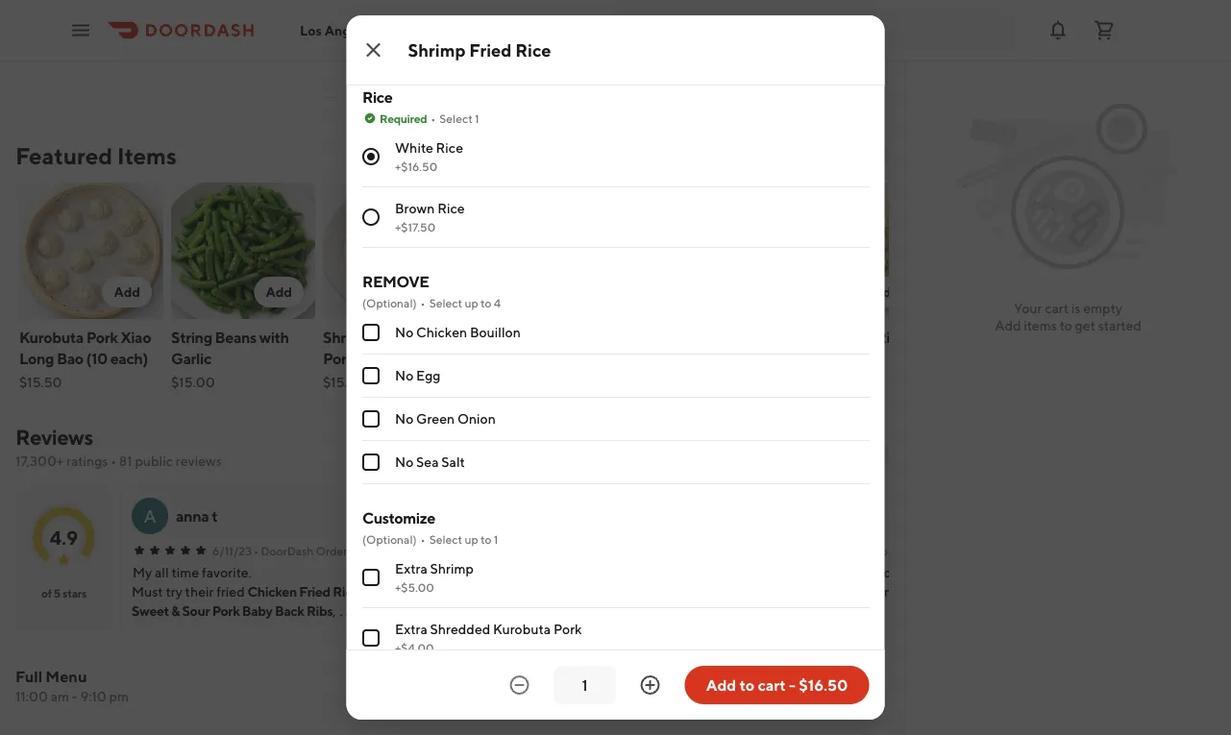 Task type: vqa. For each thing, say whether or not it's contained in the screenshot.


Task type: locate. For each thing, give the bounding box(es) containing it.
each) down spicy
[[340, 371, 378, 389]]

get
[[1075, 318, 1096, 334]]

add
[[114, 284, 140, 300], [266, 284, 292, 300], [418, 284, 444, 300], [873, 284, 900, 300], [995, 318, 1021, 334], [706, 676, 736, 694]]

& left sour
[[171, 603, 180, 619]]

add button up no chicken bouillon
[[406, 277, 456, 308]]

1 inside rice group
[[474, 111, 479, 125]]

0 vertical spatial cart
[[1045, 300, 1069, 316]]

kurobuta up wontons
[[387, 328, 451, 347]]

No Green Onion checkbox
[[362, 410, 379, 428]]

up
[[464, 296, 478, 309], [464, 532, 478, 546]]

up up the extra shrimp +$5.00
[[464, 532, 478, 546]]

add button for kurobuta pork xiao long bao (10 each)
[[102, 277, 152, 308]]

shredded
[[430, 621, 490, 637]]

1 no from the top
[[395, 324, 413, 340]]

0 vertical spatial each)
[[110, 349, 148, 368]]

sweet
[[132, 603, 169, 619]]

rice left +$5.00
[[333, 584, 359, 600]]

0 vertical spatial select
[[439, 111, 472, 125]]

rice inside brown rice +$17.50
[[437, 200, 464, 216]]

rice group
[[362, 87, 869, 248]]

select inside "customize (optional) • select up to 1"
[[429, 532, 462, 546]]

no for no chicken bouillon
[[395, 324, 413, 340]]

notification bell image
[[1047, 19, 1070, 42]]

up left 4
[[464, 296, 478, 309]]

sweet & sour pork baby back ribs button
[[132, 602, 333, 621]]

• doordash order
[[254, 544, 348, 557], [859, 544, 953, 557]]

shrimp up spicy
[[323, 328, 372, 347]]

Item Search search field
[[612, 681, 874, 702]]

1 vertical spatial up
[[464, 532, 478, 546]]

$15.00
[[171, 374, 215, 390], [323, 374, 367, 390]]

rice down chicken fried rice "image"
[[876, 328, 906, 347]]

kurobuta inside shrimp & kurobuta pork spicy wontons (8 each)
[[387, 328, 451, 347]]

0 horizontal spatial $15.00
[[171, 374, 215, 390]]

no right no chicken bouillon option
[[395, 324, 413, 340]]

4 add button from the left
[[862, 277, 911, 308]]

extra inside extra shredded kurobuta pork +$4.00
[[395, 621, 427, 637]]

doordash
[[261, 544, 314, 557], [866, 544, 919, 557]]

required
[[379, 111, 427, 125]]

1 vertical spatial &
[[171, 603, 180, 619]]

4 no from the top
[[395, 454, 413, 470]]

1 $15.00 from the left
[[171, 374, 215, 390]]

select promotional banner element
[[425, 39, 479, 74]]

1 vertical spatial cart
[[758, 676, 786, 694]]

$15.00 down garlic
[[171, 374, 215, 390]]

pork inside kurobuta pork xiao long bao (10 each) $15.50
[[86, 328, 118, 347]]

your cart is empty add items to get started
[[995, 300, 1142, 334]]

extra up +$4.00
[[395, 621, 427, 637]]

kurobuta for shrimp
[[387, 328, 451, 347]]

add button for chicken fried rice
[[862, 277, 911, 308]]

pork up current quantity is 1 number field at the bottom left of the page
[[553, 621, 582, 637]]

no egg
[[395, 368, 440, 384]]

shrimp fried rice inside button
[[475, 328, 595, 347]]

xiao
[[121, 328, 151, 347]]

add inside 'add to cart - $16.50' button
[[706, 676, 736, 694]]

order
[[460, 37, 503, 55], [316, 544, 348, 557], [921, 544, 953, 557]]

(optional) down the remove
[[362, 296, 416, 309]]

1 add button from the left
[[102, 277, 152, 308]]

shrimp
[[408, 39, 466, 60], [323, 328, 372, 347], [475, 328, 523, 347], [430, 561, 473, 577]]

(optional) inside remove (optional) • select up to 4
[[362, 296, 416, 309]]

to inside "customize (optional) • select up to 1"
[[480, 532, 491, 546]]

remove (optional) • select up to 4
[[362, 272, 500, 309]]

add up xiao at the top of the page
[[114, 284, 140, 300]]

rice inside chicken fried rice sweet & sour pork baby back ribs
[[333, 584, 359, 600]]

add for chicken fried rice
[[873, 284, 900, 300]]

to inside your cart is empty add items to get started
[[1060, 318, 1072, 334]]

- right "am" on the left bottom of the page
[[72, 689, 78, 705]]

chicken inside the 'remove' group
[[416, 324, 467, 340]]

kurobuta inside kurobuta pork xiao long bao (10 each) $15.50
[[19, 328, 84, 347]]

1 horizontal spatial $15.00
[[323, 374, 367, 390]]

select up no chicken bouillon
[[429, 296, 462, 309]]

shrimp up +$5.00
[[430, 561, 473, 577]]

no left egg
[[395, 368, 413, 384]]

fried down chicken fried noodles image
[[686, 328, 721, 347]]

open menu image
[[69, 19, 92, 42]]

chicken for chicken fried rice sweet & sour pork baby back ribs
[[248, 584, 297, 600]]

11:00
[[15, 689, 48, 705]]

decrease quantity by 1 image
[[508, 674, 531, 697]]

empty
[[1083, 300, 1123, 316]]

no left green
[[395, 411, 413, 427]]

2 add button from the left
[[254, 277, 304, 308]]

• inside "customize (optional) • select up to 1"
[[420, 532, 425, 546]]

of
[[41, 586, 52, 600]]

1 horizontal spatial • doordash order
[[859, 544, 953, 557]]

up inside remove (optional) • select up to 4
[[464, 296, 478, 309]]

1 horizontal spatial doordash
[[866, 544, 919, 557]]

0 horizontal spatial kurobuta
[[19, 328, 84, 347]]

white
[[395, 140, 433, 156]]

featured items heading
[[15, 140, 177, 171]]

chicken fried noodles image
[[627, 183, 771, 319]]

add button for string beans with garlic
[[254, 277, 304, 308]]

$15.00 down spicy
[[323, 374, 367, 390]]

cart inside button
[[758, 676, 786, 694]]

pork right sour
[[212, 603, 240, 619]]

0 horizontal spatial -
[[72, 689, 78, 705]]

fried up the • select 1
[[469, 39, 512, 60]]

add button
[[102, 277, 152, 308], [254, 277, 304, 308], [406, 277, 456, 308], [862, 277, 911, 308]]

2 no from the top
[[395, 368, 413, 384]]

chicken inside chicken fried noodles
[[627, 328, 683, 347]]

1 vertical spatial (optional)
[[362, 532, 416, 546]]

fried inside chicken fried noodles
[[686, 328, 721, 347]]

cart
[[1045, 300, 1069, 316], [758, 676, 786, 694]]

full menu 11:00 am - 9:10 pm
[[15, 668, 129, 705]]

string beans with garlic $15.00
[[171, 328, 289, 390]]

extra for extra shredded kurobuta pork
[[395, 621, 427, 637]]

0 horizontal spatial • doordash order
[[254, 544, 348, 557]]

1 horizontal spatial kurobuta
[[387, 328, 451, 347]]

customize
[[362, 509, 435, 527]]

1 horizontal spatial 1
[[493, 532, 498, 546]]

egg
[[416, 368, 440, 384]]

up for remove
[[464, 296, 478, 309]]

add button up the with
[[254, 277, 304, 308]]

0 vertical spatial 1
[[474, 111, 479, 125]]

0 horizontal spatial cart
[[758, 676, 786, 694]]

1 vertical spatial extra
[[395, 621, 427, 637]]

add up chicken fried rice
[[873, 284, 900, 300]]

rice right the brown
[[437, 200, 464, 216]]

chicken inside chicken fried rice sweet & sour pork baby back ribs
[[248, 584, 297, 600]]

extra shredded kurobuta pork +$4.00
[[395, 621, 582, 655]]

1 horizontal spatial &
[[374, 328, 384, 347]]

0 vertical spatial extra
[[395, 561, 427, 577]]

(10
[[86, 349, 107, 368]]

of 5 stars
[[41, 586, 87, 600]]

pork inside extra shredded kurobuta pork +$4.00
[[553, 621, 582, 637]]

garlic
[[171, 349, 211, 368]]

select up the extra shrimp +$5.00
[[429, 532, 462, 546]]

reviews
[[15, 425, 93, 450]]

add right increase quantity by 1 icon
[[706, 676, 736, 694]]

1 horizontal spatial each)
[[340, 371, 378, 389]]

0 vertical spatial shrimp fried rice
[[408, 39, 551, 60]]

add to cart - $16.50
[[706, 676, 848, 694]]

select
[[439, 111, 472, 125], [429, 296, 462, 309], [429, 532, 462, 546]]

kurobuta up decrease quantity by 1 image
[[493, 621, 550, 637]]

kurobuta
[[19, 328, 84, 347], [387, 328, 451, 347], [493, 621, 550, 637]]

2 up from the top
[[464, 532, 478, 546]]

fried up 'ribs' at left
[[299, 584, 330, 600]]

(optional) inside "customize (optional) • select up to 1"
[[362, 532, 416, 546]]

fried for shrimp fried rice image
[[526, 328, 562, 347]]

cart left is
[[1045, 300, 1069, 316]]

3 no from the top
[[395, 411, 413, 427]]

2 (optional) from the top
[[362, 532, 416, 546]]

fried down chicken fried rice "image"
[[838, 328, 873, 347]]

beans
[[215, 328, 257, 347]]

2 doordash from the left
[[866, 544, 919, 557]]

fried right bouillon
[[526, 328, 562, 347]]

&
[[374, 328, 384, 347], [171, 603, 180, 619]]

chicken
[[416, 324, 467, 340], [627, 328, 683, 347], [779, 328, 835, 347], [248, 584, 297, 600]]

add for string beans with garlic
[[266, 284, 292, 300]]

add up the with
[[266, 284, 292, 300]]

baby
[[242, 603, 272, 619]]

no chicken bouillon
[[395, 324, 520, 340]]

1 horizontal spatial order
[[460, 37, 503, 55]]

1 vertical spatial each)
[[340, 371, 378, 389]]

no for no egg
[[395, 368, 413, 384]]

pork up (10
[[86, 328, 118, 347]]

fried inside button
[[526, 328, 562, 347]]

add for shrimp & kurobuta pork spicy wontons (8 each)
[[418, 284, 444, 300]]

No Egg checkbox
[[362, 367, 379, 384]]

(optional) down customize
[[362, 532, 416, 546]]

2 horizontal spatial kurobuta
[[493, 621, 550, 637]]

kurobuta inside extra shredded kurobuta pork +$4.00
[[493, 621, 550, 637]]

0 horizontal spatial order
[[316, 544, 348, 557]]

1
[[474, 111, 479, 125], [493, 532, 498, 546]]

2 vertical spatial select
[[429, 532, 462, 546]]

+$5.00
[[395, 581, 434, 594]]

1 vertical spatial 1
[[493, 532, 498, 546]]

back
[[275, 603, 304, 619]]

- left $16.50
[[789, 676, 796, 694]]

0 horizontal spatial 1
[[474, 111, 479, 125]]

9:10
[[80, 689, 106, 705]]

3 add button from the left
[[406, 277, 456, 308]]

0 horizontal spatial each)
[[110, 349, 148, 368]]

1 extra from the top
[[395, 561, 427, 577]]

extra up +$5.00
[[395, 561, 427, 577]]

add button up xiao at the top of the page
[[102, 277, 152, 308]]

(optional)
[[362, 296, 416, 309], [362, 532, 416, 546]]

fried for chicken fried noodles image
[[686, 328, 721, 347]]

add up no chicken bouillon
[[418, 284, 444, 300]]

no green onion
[[395, 411, 495, 427]]

no left sea on the left bottom of page
[[395, 454, 413, 470]]

rice inside button
[[565, 328, 595, 347]]

None radio
[[362, 209, 379, 226]]

- inside 'full menu 11:00 am - 9:10 pm'
[[72, 689, 78, 705]]

select for customize
[[429, 532, 462, 546]]

add button up chicken fried rice
[[862, 277, 911, 308]]

0 horizontal spatial doordash
[[261, 544, 314, 557]]

extra inside the extra shrimp +$5.00
[[395, 561, 427, 577]]

1 up from the top
[[464, 296, 478, 309]]

0 horizontal spatial &
[[171, 603, 180, 619]]

shrimp fried rice inside dialog
[[408, 39, 551, 60]]

kurobuta for extra
[[493, 621, 550, 637]]

a
[[144, 506, 156, 526]]

rice down the • select 1
[[435, 140, 463, 156]]

1 horizontal spatial -
[[789, 676, 796, 694]]

order button
[[429, 27, 533, 65]]

cart left $16.50
[[758, 676, 786, 694]]

fried
[[469, 39, 512, 60], [526, 328, 562, 347], [686, 328, 721, 347], [838, 328, 873, 347], [299, 584, 330, 600]]

shrimp down 4
[[475, 328, 523, 347]]

up inside "customize (optional) • select up to 1"
[[464, 532, 478, 546]]

add to cart - $16.50 button
[[685, 666, 869, 705]]

pork up (8
[[323, 349, 355, 368]]

shrimp fried rice
[[408, 39, 551, 60], [475, 328, 595, 347]]

1 vertical spatial shrimp fried rice
[[475, 328, 595, 347]]

0 vertical spatial up
[[464, 296, 478, 309]]

up for customize
[[464, 532, 478, 546]]

rice
[[515, 39, 551, 60], [362, 88, 392, 106], [435, 140, 463, 156], [437, 200, 464, 216], [565, 328, 595, 347], [876, 328, 906, 347], [333, 584, 359, 600]]

select inside remove (optional) • select up to 4
[[429, 296, 462, 309]]

no
[[395, 324, 413, 340], [395, 368, 413, 384], [395, 411, 413, 427], [395, 454, 413, 470]]

• inside reviews 17,300+ ratings • 81 public reviews
[[111, 453, 116, 469]]

none radio inside rice group
[[362, 148, 379, 165]]

1 vertical spatial select
[[429, 296, 462, 309]]

each) down xiao at the top of the page
[[110, 349, 148, 368]]

each) inside kurobuta pork xiao long bao (10 each) $15.50
[[110, 349, 148, 368]]

2 • doordash order from the left
[[859, 544, 953, 557]]

each)
[[110, 349, 148, 368], [340, 371, 378, 389]]

Current quantity is 1 number field
[[566, 675, 604, 696]]

to
[[480, 296, 491, 309], [1060, 318, 1072, 334], [480, 532, 491, 546], [740, 676, 755, 694]]

increase quantity by 1 image
[[639, 674, 662, 697]]

0 vertical spatial &
[[374, 328, 384, 347]]

add down your
[[995, 318, 1021, 334]]

ratings
[[66, 453, 108, 469]]

no for no sea salt
[[395, 454, 413, 470]]

started
[[1098, 318, 1142, 334]]

2 extra from the top
[[395, 621, 427, 637]]

-
[[789, 676, 796, 694], [72, 689, 78, 705]]

select up 'white rice +$16.50'
[[439, 111, 472, 125]]

1 horizontal spatial cart
[[1045, 300, 1069, 316]]

order inside "button"
[[460, 37, 503, 55]]

& up spicy
[[374, 328, 384, 347]]

1 (optional) from the top
[[362, 296, 416, 309]]

0 vertical spatial (optional)
[[362, 296, 416, 309]]

& inside chicken fried rice sweet & sour pork baby back ribs
[[171, 603, 180, 619]]

2 $15.00 from the left
[[323, 374, 367, 390]]

None radio
[[362, 148, 379, 165]]

anna
[[176, 507, 209, 525]]

shrimp & kurobuta pork spicy wontons (8 each) image
[[323, 183, 467, 319]]

kurobuta pork xiao long bao (10 each) image
[[19, 183, 163, 319]]

shrimp fried rice up the • select 1
[[408, 39, 551, 60]]

rice right bouillon
[[565, 328, 595, 347]]

shrimp fried rice down 4
[[475, 328, 595, 347]]

brown
[[395, 200, 434, 216]]

to inside remove (optional) • select up to 4
[[480, 296, 491, 309]]

kurobuta up long
[[19, 328, 84, 347]]

None checkbox
[[362, 569, 379, 586], [362, 630, 379, 647], [362, 569, 379, 586], [362, 630, 379, 647]]



Task type: describe. For each thing, give the bounding box(es) containing it.
los angeles
[[300, 22, 376, 38]]

$15.50
[[19, 374, 62, 390]]

los angeles button
[[300, 22, 391, 38]]

bao
[[57, 349, 83, 368]]

featured items
[[15, 142, 177, 169]]

brown rice +$17.50
[[395, 200, 464, 234]]

No Chicken Bouillon checkbox
[[362, 324, 379, 341]]

81
[[119, 453, 132, 469]]

onion
[[457, 411, 495, 427]]

no for no green onion
[[395, 411, 413, 427]]

(optional) for remove
[[362, 296, 416, 309]]

+$4.00
[[395, 641, 433, 655]]

No Sea Salt checkbox
[[362, 454, 379, 471]]

17,300+
[[15, 453, 64, 469]]

anna t
[[176, 507, 217, 525]]

chicken for chicken fried rice
[[779, 328, 835, 347]]

your
[[1014, 300, 1042, 316]]

customize group
[[362, 507, 869, 735]]

shrimp fried rice button
[[471, 179, 623, 356]]

los
[[300, 22, 322, 38]]

shrimp fried rice image
[[475, 183, 619, 319]]

reviews link
[[15, 425, 93, 450]]

chicken for chicken fried noodles
[[627, 328, 683, 347]]

$15.00 inside 'string beans with garlic $15.00'
[[171, 374, 215, 390]]

items
[[117, 142, 177, 169]]

shrimp inside shrimp & kurobuta pork spicy wontons (8 each)
[[323, 328, 372, 347]]

add for kurobuta pork xiao long bao (10 each)
[[114, 284, 140, 300]]

green
[[416, 411, 454, 427]]

select for remove
[[429, 296, 462, 309]]

• inside rice group
[[430, 111, 435, 125]]

4
[[493, 296, 500, 309]]

remove
[[362, 272, 429, 291]]

fried inside chicken fried rice sweet & sour pork baby back ribs
[[299, 584, 330, 600]]

0 items, open order cart image
[[1093, 19, 1116, 42]]

remove group
[[362, 271, 869, 484]]

bouillon
[[469, 324, 520, 340]]

chicken fried noodles button
[[623, 179, 775, 404]]

wontons
[[397, 349, 459, 368]]

$16.50
[[799, 676, 848, 694]]

shrimp fried rice for shrimp fried rice dialog
[[408, 39, 551, 60]]

• select 1
[[430, 111, 479, 125]]

rice right select promotional banner element
[[515, 39, 551, 60]]

long
[[19, 349, 54, 368]]

pm
[[109, 689, 129, 705]]

customize (optional) • select up to 1
[[362, 509, 498, 546]]

shrimp inside button
[[475, 328, 523, 347]]

5
[[54, 586, 61, 600]]

shrimp & kurobuta pork spicy wontons (8 each)
[[323, 328, 459, 389]]

shrimp fried rice for shrimp fried rice button
[[475, 328, 595, 347]]

• inside remove (optional) • select up to 4
[[420, 296, 425, 309]]

chicken fried rice
[[779, 328, 906, 347]]

salt
[[441, 454, 465, 470]]

+$16.50
[[395, 160, 437, 173]]

sea
[[416, 454, 438, 470]]

each) inside shrimp & kurobuta pork spicy wontons (8 each)
[[340, 371, 378, 389]]

fried inside dialog
[[469, 39, 512, 60]]

cart inside your cart is empty add items to get started
[[1045, 300, 1069, 316]]

+$17.50
[[395, 220, 435, 234]]

kurobuta pork xiao long bao (10 each) $15.50
[[19, 328, 151, 390]]

with
[[259, 328, 289, 347]]

add button for shrimp & kurobuta pork spicy wontons (8 each)
[[406, 277, 456, 308]]

spicy
[[357, 349, 394, 368]]

1 inside "customize (optional) • select up to 1"
[[493, 532, 498, 546]]

angeles
[[325, 22, 376, 38]]

noodles
[[627, 349, 684, 368]]

pork inside shrimp & kurobuta pork spicy wontons (8 each)
[[323, 349, 355, 368]]

(optional) for customize
[[362, 532, 416, 546]]

t
[[212, 507, 217, 525]]

am
[[51, 689, 69, 705]]

close shrimp fried rice image
[[362, 38, 385, 62]]

sour
[[182, 603, 210, 619]]

is
[[1072, 300, 1081, 316]]

(8
[[323, 371, 337, 389]]

public
[[135, 453, 173, 469]]

shrimp fried rice dialog
[[347, 0, 885, 735]]

no sea salt
[[395, 454, 465, 470]]

add inside your cart is empty add items to get started
[[995, 318, 1021, 334]]

shrimp right close shrimp fried rice image
[[408, 39, 466, 60]]

reviews 17,300+ ratings • 81 public reviews
[[15, 425, 222, 469]]

fried for chicken fried rice "image"
[[838, 328, 873, 347]]

chicken fried rice button
[[248, 582, 359, 602]]

extra shrimp +$5.00
[[395, 561, 473, 594]]

featured
[[15, 142, 112, 169]]

select inside rice group
[[439, 111, 472, 125]]

menu
[[46, 668, 87, 686]]

string
[[171, 328, 212, 347]]

string beans with garlic image
[[171, 183, 315, 319]]

extra for extra shrimp
[[395, 561, 427, 577]]

full
[[15, 668, 42, 686]]

stars
[[63, 586, 87, 600]]

chicken fried rice sweet & sour pork baby back ribs
[[132, 584, 359, 619]]

1 doordash from the left
[[261, 544, 314, 557]]

items
[[1024, 318, 1057, 334]]

shrimp inside the extra shrimp +$5.00
[[430, 561, 473, 577]]

white rice +$16.50
[[395, 140, 463, 173]]

reviews
[[176, 453, 222, 469]]

- inside button
[[789, 676, 796, 694]]

rice inside 'white rice +$16.50'
[[435, 140, 463, 156]]

ribs
[[307, 603, 333, 619]]

& inside shrimp & kurobuta pork spicy wontons (8 each)
[[374, 328, 384, 347]]

2 horizontal spatial order
[[921, 544, 953, 557]]

1 • doordash order from the left
[[254, 544, 348, 557]]

pork inside chicken fried rice sweet & sour pork baby back ribs
[[212, 603, 240, 619]]

rice up required at the top of the page
[[362, 88, 392, 106]]

4.9
[[50, 526, 78, 549]]

chicken fried noodles
[[627, 328, 721, 368]]

6/11/23
[[212, 544, 252, 557]]

none radio inside rice group
[[362, 209, 379, 226]]

chicken fried rice image
[[779, 183, 923, 319]]

to inside button
[[740, 676, 755, 694]]



